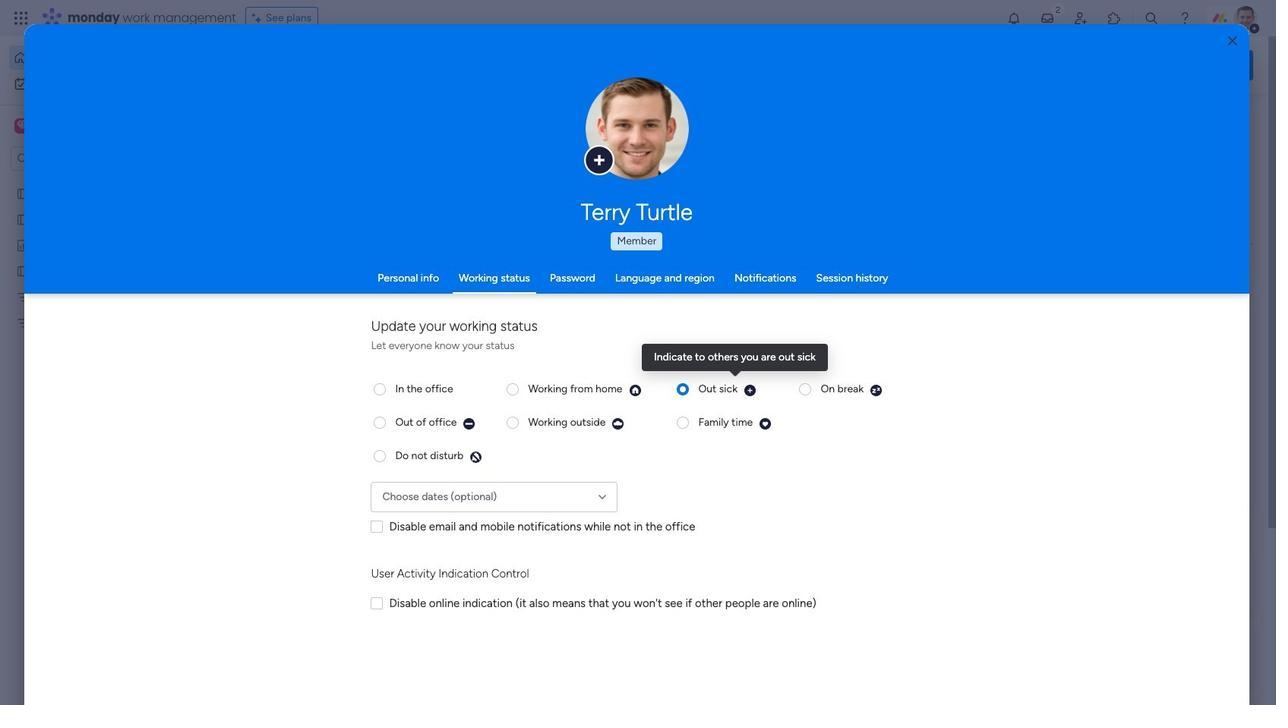Task type: vqa. For each thing, say whether or not it's contained in the screenshot.
Shareable board IMAGE
no



Task type: locate. For each thing, give the bounding box(es) containing it.
dapulse x slim image
[[1231, 110, 1249, 128]]

0 horizontal spatial add to favorites image
[[450, 464, 466, 479]]

public board image
[[16, 186, 30, 201], [16, 212, 30, 226], [254, 277, 270, 294], [502, 277, 519, 294]]

2 component image from the left
[[750, 301, 764, 315]]

remove from favorites image
[[450, 278, 466, 293]]

add to favorites image
[[947, 278, 962, 293], [450, 464, 466, 479]]

0 horizontal spatial component image
[[502, 301, 516, 315]]

0 vertical spatial option
[[9, 46, 185, 70]]

option
[[9, 46, 185, 70], [9, 71, 185, 96], [0, 180, 194, 183]]

component image
[[254, 301, 267, 315]]

1 horizontal spatial add to favorites image
[[947, 278, 962, 293]]

public board image
[[16, 264, 30, 278]]

update feed image
[[1040, 11, 1055, 26]]

2 vertical spatial option
[[0, 180, 194, 183]]

getting started element
[[1025, 554, 1253, 614]]

public dashboard image
[[16, 238, 30, 252]]

1 vertical spatial add to favorites image
[[450, 464, 466, 479]]

help center element
[[1025, 626, 1253, 687]]

1 component image from the left
[[502, 301, 516, 315]]

close image
[[1228, 35, 1237, 47]]

component image
[[502, 301, 516, 315], [750, 301, 764, 315]]

help image
[[1177, 11, 1193, 26]]

preview image
[[629, 384, 641, 397], [744, 384, 757, 397], [870, 384, 883, 397], [463, 417, 476, 430], [612, 417, 625, 430], [759, 417, 772, 430], [470, 451, 483, 464]]

select product image
[[14, 11, 29, 26]]

2 image
[[1051, 1, 1065, 18]]

see plans image
[[252, 10, 266, 27]]

list box
[[0, 177, 194, 540]]

1 horizontal spatial component image
[[750, 301, 764, 315]]



Task type: describe. For each thing, give the bounding box(es) containing it.
monday marketplace image
[[1107, 11, 1122, 26]]

workspace image
[[14, 118, 30, 134]]

workspace selection element
[[14, 117, 127, 137]]

add to favorites image
[[699, 278, 714, 293]]

invite members image
[[1073, 11, 1088, 26]]

0 vertical spatial add to favorites image
[[947, 278, 962, 293]]

terry turtle image
[[1234, 6, 1258, 30]]

2 element
[[388, 572, 406, 590]]

1 vertical spatial option
[[9, 71, 185, 96]]

workspace image
[[17, 118, 27, 134]]

search everything image
[[1144, 11, 1159, 26]]

quick search results list box
[[235, 142, 989, 529]]

public dashboard image
[[750, 277, 767, 294]]

Search in workspace field
[[32, 150, 127, 167]]

notifications image
[[1006, 11, 1022, 26]]



